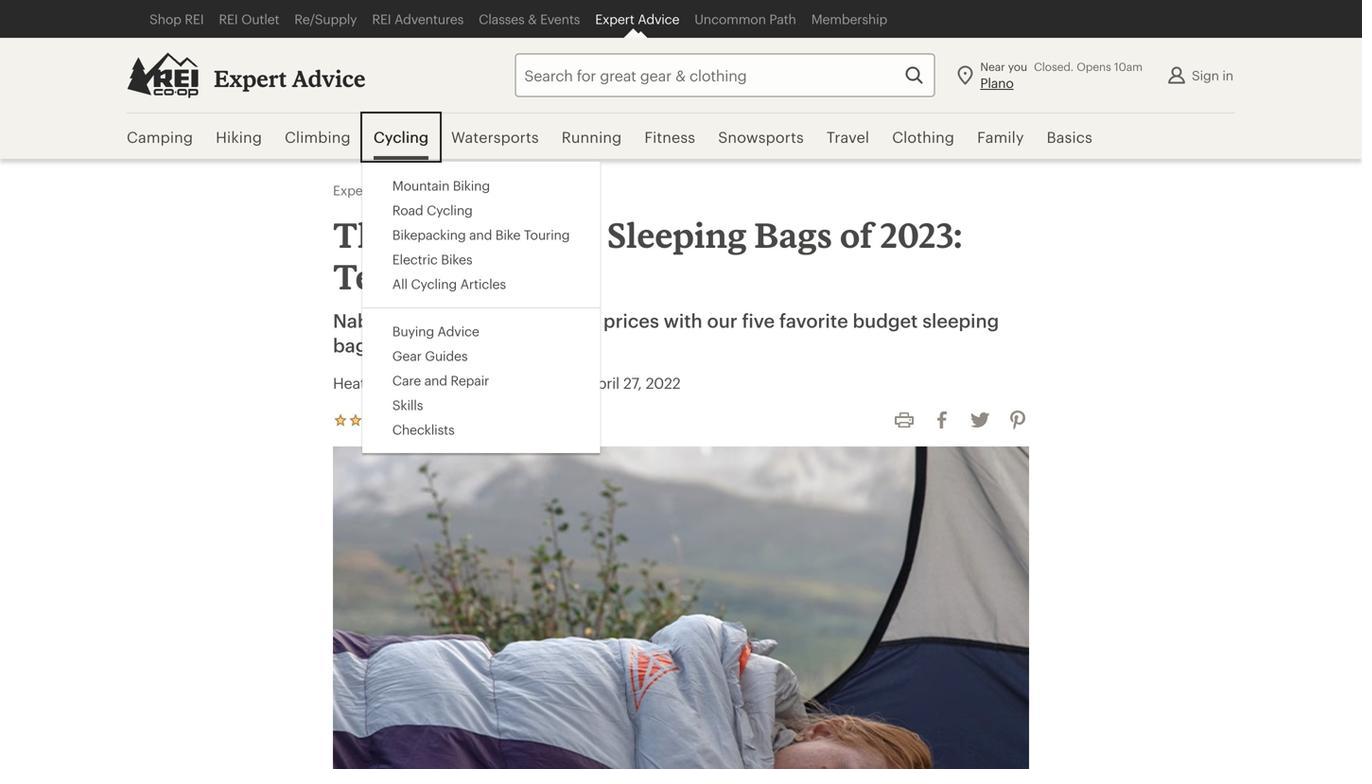 Task type: locate. For each thing, give the bounding box(es) containing it.
watersports button
[[440, 114, 550, 161]]

0 vertical spatial expert advice
[[595, 11, 680, 26]]

2 vertical spatial expert
[[333, 183, 372, 198]]

3 rei from the left
[[372, 11, 391, 26]]

cycling down electric bikes link
[[411, 276, 457, 291]]

bikepacking
[[392, 227, 466, 242]]

with
[[664, 309, 703, 332]]

mountain biking road cycling bikepacking and bike touring electric bikes all cycling articles
[[392, 178, 570, 291]]

1 horizontal spatial rei
[[219, 11, 238, 26]]

1 rei from the left
[[185, 11, 204, 26]]

climbing
[[285, 128, 351, 146]]

62
[[413, 413, 426, 427]]

uncommon
[[695, 11, 766, 26]]

buying
[[392, 324, 434, 339]]

and down gear guides link
[[424, 373, 447, 388]]

rei right shop
[[185, 11, 204, 26]]

0 horizontal spatial expert advice
[[214, 65, 366, 92]]

in
[[1223, 68, 1234, 83]]

touring
[[524, 227, 570, 242]]

rei for rei outlet
[[219, 11, 238, 26]]

2023:
[[880, 214, 962, 255]]

reviews
[[432, 413, 474, 427]]

buying advice link
[[392, 323, 479, 340]]

2 rei from the left
[[219, 11, 238, 26]]

basics button
[[1036, 114, 1104, 161]]

cycling down camping link
[[427, 202, 473, 218]]

1 horizontal spatial expert
[[333, 183, 372, 198]]

expert advice right events
[[595, 11, 680, 26]]

rei outlet link
[[211, 0, 287, 38]]

tested
[[333, 256, 440, 297]]

advice left uncommon
[[638, 11, 680, 26]]

camping
[[127, 128, 193, 146], [438, 183, 494, 198]]

budget
[[483, 214, 600, 255]]

shop
[[149, 11, 181, 26]]

camping down rei co-op, go to rei.com home page image
[[127, 128, 193, 146]]

bikepacking and bike touring link
[[392, 226, 570, 243]]

expert right events
[[595, 11, 635, 26]]

checklists
[[392, 422, 455, 437]]

sign
[[1192, 68, 1219, 83]]

advice down re/supply link
[[292, 65, 366, 92]]

and left bike in the top left of the page
[[469, 227, 492, 242]]

rei outlet
[[219, 11, 279, 26]]

0 vertical spatial cycling
[[374, 128, 429, 146]]

updated april 27, 2022
[[523, 374, 681, 392]]

top-
[[374, 309, 411, 332]]

expert advice link up climbing
[[214, 64, 366, 93]]

advice up road
[[376, 183, 417, 198]]

and for repair
[[424, 373, 447, 388]]

expert advice link
[[588, 0, 687, 38], [214, 64, 366, 93], [333, 182, 417, 199]]

None search field
[[481, 53, 935, 97]]

1 vertical spatial and
[[424, 373, 447, 388]]

prices
[[604, 309, 659, 332]]

rei co-op, go to rei.com home page image
[[127, 53, 199, 98]]

rei adventures
[[372, 11, 464, 26]]

outlet
[[241, 11, 279, 26]]

2 horizontal spatial expert
[[595, 11, 635, 26]]

travel button
[[815, 114, 881, 161]]

expert
[[595, 11, 635, 26], [214, 65, 287, 92], [333, 183, 372, 198]]

uncommon path link
[[687, 0, 804, 38]]

1 vertical spatial expert advice
[[214, 65, 366, 92]]

0 vertical spatial camping
[[127, 128, 193, 146]]

0 horizontal spatial expert
[[214, 65, 287, 92]]

at
[[512, 309, 530, 332]]

1 vertical spatial expert
[[214, 65, 287, 92]]

advice up guides
[[438, 324, 479, 339]]

and inside buying advice gear guides care and repair skills checklists
[[424, 373, 447, 388]]

1 horizontal spatial and
[[469, 227, 492, 242]]

of
[[840, 214, 873, 255]]

camping right "/"
[[438, 183, 494, 198]]

electric
[[392, 252, 438, 267]]

sleeping
[[607, 214, 747, 255]]

plano
[[981, 75, 1014, 90]]

snowsports
[[718, 128, 804, 146]]

sign in link
[[1158, 56, 1241, 94]]

checklists link
[[392, 421, 455, 438]]

watersports
[[451, 128, 539, 146]]

road
[[392, 202, 423, 218]]

0 vertical spatial and
[[469, 227, 492, 242]]

None field
[[515, 53, 935, 97]]

rei adventures link
[[365, 0, 471, 38]]

camping button
[[127, 114, 205, 161]]

0 horizontal spatial and
[[424, 373, 447, 388]]

1 horizontal spatial camping
[[438, 183, 494, 198]]

expert up the
[[333, 183, 372, 198]]

advice inside buying advice gear guides care and repair skills checklists
[[438, 324, 479, 339]]

rei inside rei outlet link
[[219, 11, 238, 26]]

expert down rei outlet link
[[214, 65, 287, 92]]

expert advice link right events
[[588, 0, 687, 38]]

heather
[[333, 374, 389, 392]]

adventures
[[395, 11, 464, 26]]

five
[[742, 309, 775, 332]]

1 vertical spatial cycling
[[427, 202, 473, 218]]

camping inside dropdown button
[[127, 128, 193, 146]]

rei left outlet
[[219, 11, 238, 26]]

skills link
[[392, 396, 423, 413]]

and inside mountain biking road cycling bikepacking and bike touring electric bikes all cycling articles
[[469, 227, 492, 242]]

rei left adventures
[[372, 11, 391, 26]]

2 horizontal spatial rei
[[372, 11, 391, 26]]

1 horizontal spatial expert advice
[[595, 11, 680, 26]]

cycling
[[374, 128, 429, 146], [427, 202, 473, 218], [411, 276, 457, 291]]

rei inside rei adventures link
[[372, 11, 391, 26]]

bike
[[496, 227, 521, 242]]

cycling up mountain
[[374, 128, 429, 146]]

the best budget sleeping bags of 2023: tested
[[333, 214, 962, 297]]

care and repair link
[[392, 372, 489, 389]]

rei inside the shop rei link
[[185, 11, 204, 26]]

expert advice up climbing
[[214, 65, 366, 92]]

0 horizontal spatial rei
[[185, 11, 204, 26]]

&
[[528, 11, 537, 26]]

fitness button
[[633, 114, 707, 161]]

expert advice link up road
[[333, 182, 417, 199]]

near you closed. opens 10am plano
[[981, 60, 1143, 90]]

all cycling articles link
[[392, 275, 506, 292]]

electric bikes link
[[392, 251, 473, 268]]

re/supply
[[295, 11, 357, 26]]

10am
[[1115, 60, 1143, 73]]

shelf
[[411, 309, 455, 332]]

0 horizontal spatial camping
[[127, 128, 193, 146]]

sign in
[[1192, 68, 1234, 83]]



Task type: vqa. For each thing, say whether or not it's contained in the screenshot.
sharing
no



Task type: describe. For each thing, give the bounding box(es) containing it.
2 vertical spatial cycling
[[411, 276, 457, 291]]

0 vertical spatial expert advice link
[[588, 0, 687, 38]]

gear
[[392, 348, 422, 363]]

events
[[540, 11, 580, 26]]

cycling inside dropdown button
[[374, 128, 429, 146]]

rochfort
[[445, 374, 505, 392]]

1 vertical spatial camping
[[438, 183, 494, 198]]

none field inside expert advice banner
[[515, 53, 935, 97]]

classes & events
[[479, 11, 580, 26]]

62 reviews
[[413, 413, 474, 427]]

sleeping
[[923, 309, 999, 332]]

you
[[1008, 60, 1028, 73]]

guides
[[425, 348, 468, 363]]

running button
[[550, 114, 633, 161]]

membership link
[[804, 0, 895, 38]]

family button
[[966, 114, 1036, 161]]

sleep
[[459, 309, 508, 332]]

search image
[[903, 64, 926, 87]]

a woman sleeping in the kelty cosmic 20 in colorado. image
[[333, 447, 1029, 769]]

classes & events link
[[471, 0, 588, 38]]

best
[[405, 214, 476, 255]]

snowsports button
[[707, 114, 815, 161]]

expert advice / camping
[[333, 183, 494, 198]]

budget
[[853, 309, 918, 332]]

expert advice banner
[[0, 0, 1363, 453]]

climbing button
[[273, 114, 362, 161]]

balogh
[[392, 374, 441, 392]]

membership
[[812, 11, 888, 26]]

nab top-shelf sleep at a lower prices with our five favorite budget sleeping bags.
[[333, 309, 999, 356]]

re/supply link
[[287, 0, 365, 38]]

clothing button
[[881, 114, 966, 161]]

updated
[[523, 374, 583, 392]]

0 vertical spatial expert
[[595, 11, 635, 26]]

classes
[[479, 11, 525, 26]]

none search field inside expert advice banner
[[481, 53, 935, 97]]

our
[[707, 309, 738, 332]]

gear guides link
[[392, 347, 468, 364]]

travel
[[827, 128, 870, 146]]

bikes
[[441, 252, 473, 267]]

april
[[587, 374, 620, 392]]

path
[[770, 11, 796, 26]]

2 vertical spatial expert advice link
[[333, 182, 417, 199]]

buying advice gear guides care and repair skills checklists
[[392, 324, 489, 437]]

Search for great gear & clothing text field
[[515, 53, 935, 97]]

/
[[425, 183, 430, 198]]

and for bike
[[469, 227, 492, 242]]

near
[[981, 60, 1005, 73]]

1 vertical spatial expert advice link
[[214, 64, 366, 93]]

biking
[[453, 178, 490, 193]]

bags.
[[333, 334, 382, 356]]

hiking button
[[205, 114, 273, 161]]

basics
[[1047, 128, 1093, 146]]

care
[[392, 373, 421, 388]]

running
[[562, 128, 622, 146]]

shop rei link
[[142, 0, 211, 38]]

lower
[[549, 309, 599, 332]]

27,
[[624, 374, 642, 392]]

a
[[534, 309, 545, 332]]

road cycling link
[[392, 202, 473, 219]]

camping link
[[438, 182, 494, 199]]

articles
[[460, 276, 506, 291]]

hiking
[[216, 128, 262, 146]]

heather balogh rochfort
[[333, 374, 505, 392]]

rei for rei adventures
[[372, 11, 391, 26]]

family
[[978, 128, 1024, 146]]

2022
[[646, 374, 681, 392]]

closed.
[[1034, 60, 1074, 73]]

rei co-op, go to rei.com home page link
[[127, 53, 199, 98]]

opens
[[1077, 60, 1112, 73]]

all
[[392, 276, 408, 291]]

mountain
[[392, 178, 450, 193]]

repair
[[451, 373, 489, 388]]

uncommon path
[[695, 11, 796, 26]]

clothing
[[892, 128, 955, 146]]

cycling button
[[362, 114, 440, 161]]

the
[[333, 214, 398, 255]]



